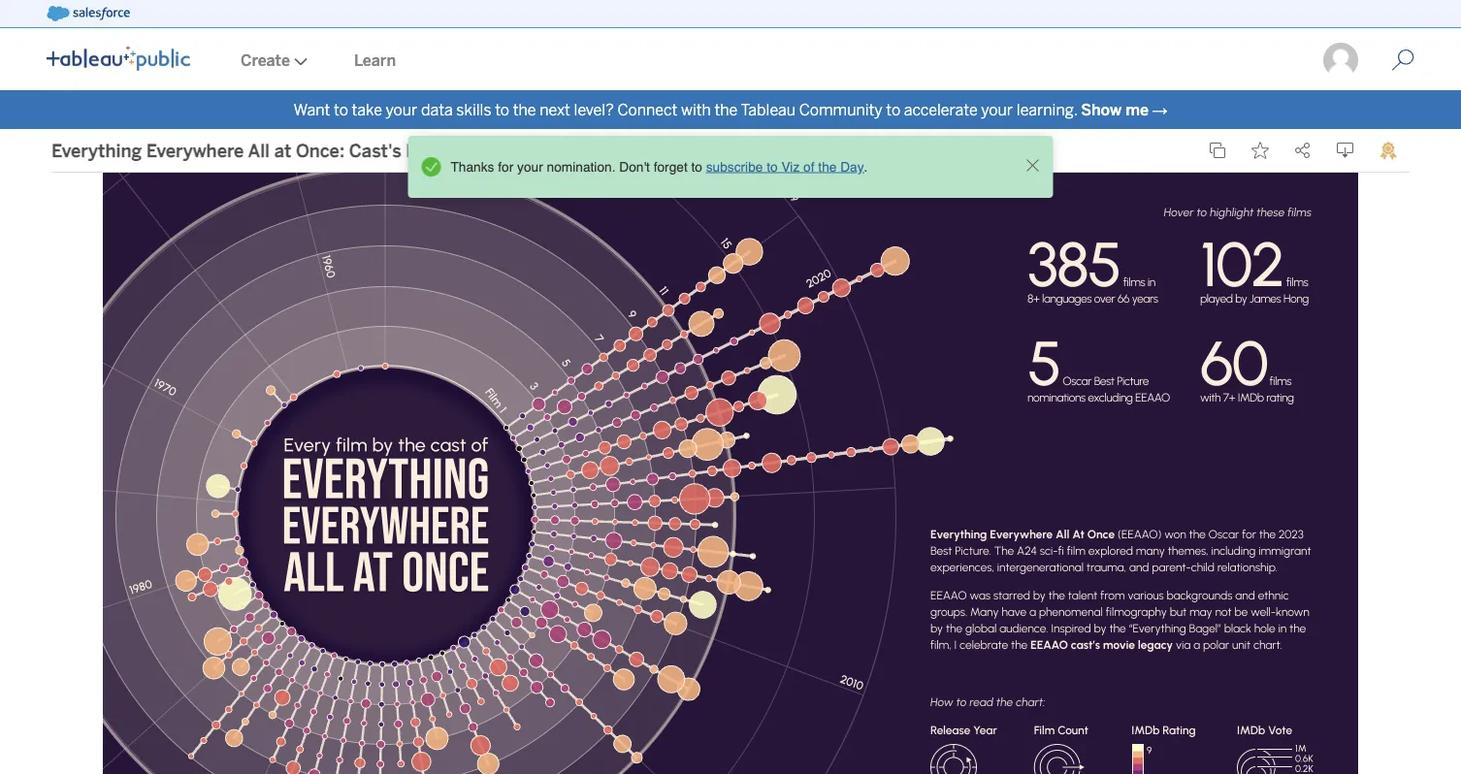 Task type: vqa. For each thing, say whether or not it's contained in the screenshot.
14,503
no



Task type: describe. For each thing, give the bounding box(es) containing it.
movie
[[406, 139, 456, 161]]

me
[[1126, 100, 1149, 119]]

to left viz
[[767, 159, 778, 174]]

all
[[248, 139, 270, 161]]

skills
[[456, 100, 491, 119]]

connect
[[617, 100, 677, 119]]

logo image
[[47, 46, 190, 71]]

forget
[[654, 159, 688, 174]]

want to take your data skills to the next level? connect with the tableau community to accelerate your learning. show me →
[[293, 100, 1168, 119]]

to right skills
[[495, 100, 509, 119]]

by
[[525, 141, 542, 160]]

everything
[[51, 139, 142, 161]]

subscribe
[[706, 159, 763, 174]]

salesforce logo image
[[47, 6, 130, 21]]

make a copy image
[[1209, 142, 1226, 159]]

take
[[352, 100, 382, 119]]

learn link
[[331, 30, 419, 90]]

at
[[274, 139, 291, 161]]

favorite button image
[[1251, 142, 1269, 159]]

to left take
[[334, 100, 348, 119]]

thanks
[[451, 159, 494, 174]]

the inside alert
[[818, 159, 837, 174]]

learn
[[354, 51, 396, 69]]

legacy
[[460, 139, 519, 161]]

with
[[681, 100, 711, 119]]

wee
[[591, 141, 623, 160]]

of
[[803, 159, 814, 174]]

don't
[[619, 159, 650, 174]]

to left accelerate
[[886, 100, 900, 119]]

once:
[[296, 139, 345, 161]]

1 horizontal spatial your
[[517, 159, 543, 174]]

2 horizontal spatial your
[[981, 100, 1013, 119]]

everything everywhere all at once: cast's movie legacy by kevin wee 黃克文
[[51, 139, 673, 161]]

tableau
[[741, 100, 796, 119]]

kevin
[[547, 141, 588, 160]]



Task type: locate. For each thing, give the bounding box(es) containing it.
next
[[540, 100, 570, 119]]

want
[[293, 100, 330, 119]]

show me link
[[1081, 100, 1149, 119]]

create button
[[217, 30, 331, 90]]

everywhere
[[146, 139, 244, 161]]

the left 'next'
[[513, 100, 536, 119]]

day
[[840, 159, 864, 174]]

to
[[334, 100, 348, 119], [495, 100, 509, 119], [886, 100, 900, 119], [691, 159, 702, 174], [767, 159, 778, 174]]

go to search image
[[1368, 49, 1438, 72]]

level?
[[574, 100, 614, 119]]

community
[[799, 100, 882, 119]]

your left learning.
[[981, 100, 1013, 119]]

黃克文
[[626, 141, 673, 160]]

thanks for your nomination. don't forget to subscribe to viz of the day .
[[451, 159, 868, 174]]

tara.schultz image
[[1321, 41, 1360, 80]]

data
[[421, 100, 453, 119]]

alert containing thanks for your nomination. don't forget to
[[416, 151, 1020, 183]]

to right the forget
[[691, 159, 702, 174]]

nominate for viz of the day image
[[1380, 141, 1397, 160]]

the
[[513, 100, 536, 119], [714, 100, 738, 119], [818, 159, 837, 174]]

cast's
[[349, 139, 401, 161]]

your right take
[[386, 100, 417, 119]]

.
[[864, 159, 868, 174]]

→
[[1152, 100, 1168, 119]]

subscribe to viz of the day link
[[706, 159, 864, 174]]

your right for
[[517, 159, 543, 174]]

0 horizontal spatial your
[[386, 100, 417, 119]]

kevin wee 黃克文 link
[[547, 139, 673, 162]]

the right the with
[[714, 100, 738, 119]]

1 horizontal spatial the
[[714, 100, 738, 119]]

viz
[[781, 159, 800, 174]]

create
[[241, 51, 290, 69]]

the right of
[[818, 159, 837, 174]]

nomination.
[[547, 159, 615, 174]]

learning.
[[1017, 100, 1077, 119]]

for
[[498, 159, 513, 174]]

show
[[1081, 100, 1122, 119]]

accelerate
[[904, 100, 978, 119]]

alert
[[416, 151, 1020, 183]]

your
[[386, 100, 417, 119], [981, 100, 1013, 119], [517, 159, 543, 174]]

0 horizontal spatial the
[[513, 100, 536, 119]]

2 horizontal spatial the
[[818, 159, 837, 174]]



